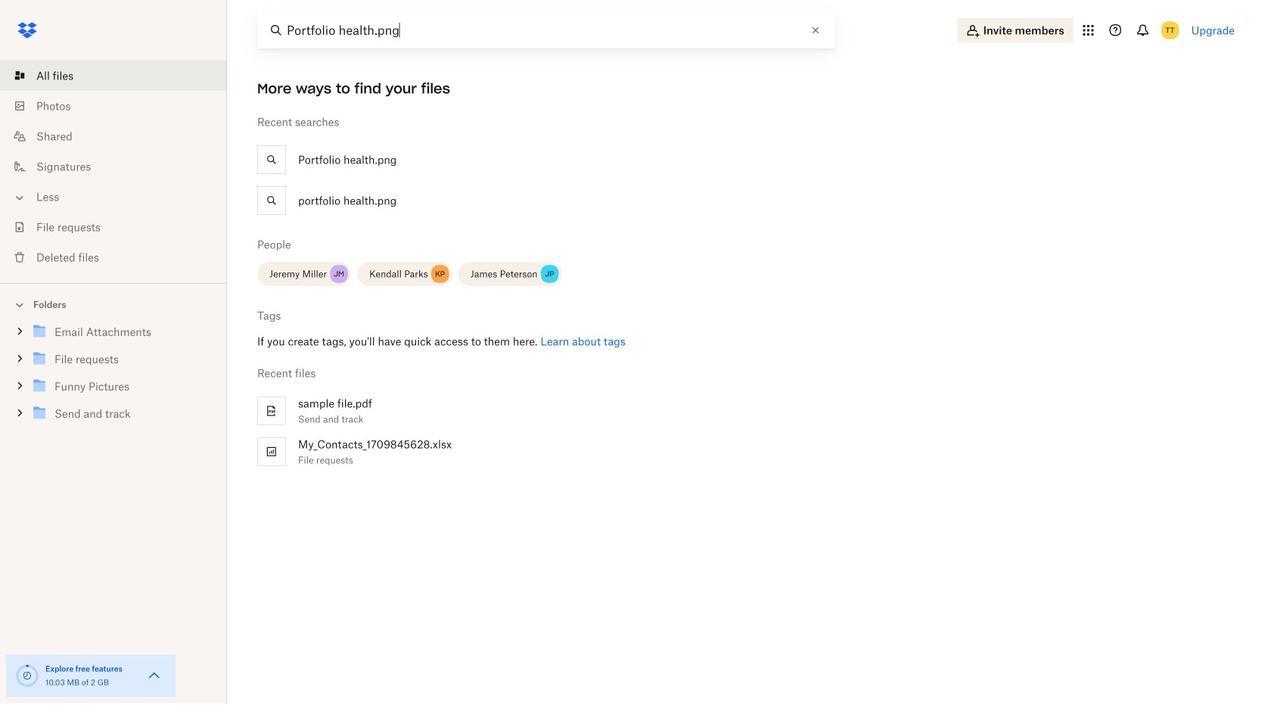 Task type: describe. For each thing, give the bounding box(es) containing it.
4 option from the top
[[251, 431, 1247, 472]]

less image
[[12, 190, 27, 206]]

dropbox image
[[12, 15, 42, 45]]

1 option from the top
[[251, 139, 1247, 180]]

Search in folder "Dropbox" text field
[[287, 21, 804, 39]]

quota usage image
[[15, 664, 39, 688]]



Task type: vqa. For each thing, say whether or not it's contained in the screenshot.
bottommost Original
no



Task type: locate. For each thing, give the bounding box(es) containing it.
3 option from the top
[[251, 391, 1247, 431]]

list item
[[0, 61, 227, 91]]

list
[[0, 51, 227, 283]]

group
[[0, 315, 227, 439]]

quota usage progress bar
[[15, 664, 39, 688]]

2 option from the top
[[251, 180, 1247, 221]]

option
[[251, 139, 1247, 180], [251, 180, 1247, 221], [251, 391, 1247, 431], [251, 431, 1247, 472]]



